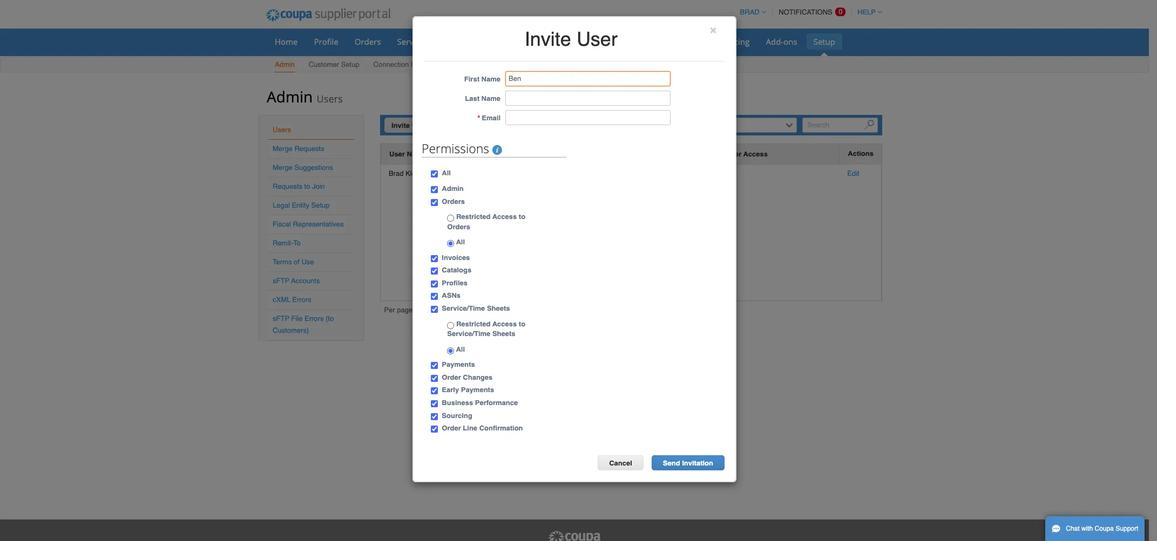 Task type: describe. For each thing, give the bounding box(es) containing it.
order line confirmation
[[442, 425, 523, 433]]

confirmation
[[479, 425, 523, 433]]

setup link
[[807, 33, 843, 50]]

edit
[[848, 170, 860, 178]]

chat with coupa support button
[[1046, 517, 1145, 542]]

early
[[442, 386, 459, 395]]

customer setup
[[309, 60, 360, 69]]

2 | from the left
[[441, 307, 443, 315]]

status
[[530, 150, 551, 158]]

of
[[294, 258, 300, 266]]

1 vertical spatial orders
[[442, 197, 465, 206]]

0 vertical spatial all
[[442, 169, 451, 177]]

send invitation
[[663, 459, 713, 468]]

all for restricted access to service/time sheets
[[454, 346, 465, 354]]

accounts
[[291, 277, 320, 285]]

users link
[[273, 126, 291, 134]]

send invitation button
[[652, 456, 725, 471]]

suggestions
[[295, 164, 333, 172]]

cxml errors
[[273, 296, 312, 304]]

add-
[[766, 36, 784, 47]]

errors inside sftp file errors (to customers)
[[305, 315, 324, 323]]

per page
[[384, 306, 413, 314]]

admin link
[[274, 58, 295, 72]]

customer setup link
[[308, 58, 360, 72]]

0 vertical spatial sourcing
[[717, 36, 750, 47]]

customer access button
[[709, 149, 768, 160]]

0 vertical spatial user
[[577, 28, 618, 50]]

send
[[663, 459, 680, 468]]

navigation containing per page
[[384, 306, 457, 318]]

user inside button
[[389, 150, 405, 158]]

asns
[[442, 292, 461, 300]]

fiscal representatives link
[[273, 220, 344, 228]]

representatives
[[293, 220, 344, 228]]

customer for customer access
[[709, 150, 742, 158]]

customer access
[[709, 150, 768, 158]]

restricted for orders
[[456, 213, 491, 221]]

* email
[[478, 114, 501, 122]]

customers)
[[273, 327, 309, 335]]

service/time sheets link
[[390, 33, 480, 50]]

1 horizontal spatial user
[[412, 122, 427, 130]]

user name button
[[389, 149, 426, 160]]

home link
[[268, 33, 305, 50]]

0 horizontal spatial business performance
[[442, 399, 518, 407]]

orders link
[[348, 33, 388, 50]]

profile
[[314, 36, 339, 47]]

profiles
[[442, 279, 468, 287]]

connection requests
[[374, 60, 441, 69]]

merge requests link
[[273, 145, 324, 153]]

2 horizontal spatial setup
[[814, 36, 836, 47]]

legal entity setup link
[[273, 201, 330, 210]]

sftp for sftp file errors (to customers)
[[273, 315, 289, 323]]

permissions
[[422, 140, 493, 157]]

0 vertical spatial service/time sheets
[[397, 36, 473, 47]]

setup inside "link"
[[341, 60, 360, 69]]

page
[[397, 306, 413, 314]]

search image
[[865, 120, 875, 130]]

invite user link
[[385, 118, 435, 133]]

0 horizontal spatial coupa supplier portal image
[[259, 2, 398, 29]]

sourcing link
[[710, 33, 757, 50]]

brad
[[389, 170, 404, 178]]

0 vertical spatial errors
[[292, 296, 312, 304]]

0 vertical spatial to
[[304, 183, 310, 191]]

home
[[275, 36, 298, 47]]

0 horizontal spatial invoices
[[442, 254, 470, 262]]

1 vertical spatial users
[[273, 126, 291, 134]]

last
[[465, 95, 480, 103]]

× button
[[710, 23, 717, 36]]

status button
[[530, 149, 551, 160]]

terms of use
[[273, 258, 314, 266]]

last name
[[465, 95, 501, 103]]

fiscal
[[273, 220, 291, 228]]

legal entity setup
[[273, 201, 330, 210]]

0 vertical spatial business performance
[[616, 36, 701, 47]]

add-ons link
[[759, 33, 805, 50]]

requests to join
[[273, 183, 325, 191]]

business performance link
[[609, 33, 708, 50]]

klo
[[406, 170, 416, 178]]

1 horizontal spatial business
[[616, 36, 650, 47]]

merge suggestions link
[[273, 164, 333, 172]]

changes
[[463, 374, 493, 382]]

sftp file errors (to customers) link
[[273, 315, 334, 335]]

requests for merge requests
[[295, 145, 324, 153]]

support
[[1116, 526, 1139, 533]]

15
[[446, 307, 454, 315]]

early payments
[[442, 386, 494, 395]]

(to
[[326, 315, 334, 323]]

order for order line confirmation
[[442, 425, 461, 433]]

| 10 | 15
[[426, 307, 454, 315]]

cxml
[[273, 296, 291, 304]]

user name
[[389, 150, 426, 158]]

requests for connection requests
[[411, 60, 441, 69]]

sheets inside restricted access to service/time sheets
[[493, 330, 516, 338]]

to
[[293, 239, 301, 247]]

1 horizontal spatial email
[[482, 114, 501, 122]]

0 horizontal spatial setup
[[311, 201, 330, 210]]

0 vertical spatial admin
[[275, 60, 295, 69]]

access for restricted access to orders
[[493, 213, 517, 221]]



Task type: vqa. For each thing, say whether or not it's contained in the screenshot.
the bottom a
no



Task type: locate. For each thing, give the bounding box(es) containing it.
user up brad
[[389, 150, 405, 158]]

email button
[[443, 149, 462, 160]]

1 vertical spatial invite
[[392, 122, 410, 130]]

payments
[[442, 361, 475, 369], [461, 386, 494, 395]]

1 horizontal spatial catalogs
[[568, 36, 600, 47]]

name right first
[[482, 75, 501, 83]]

0 vertical spatial service/time
[[397, 36, 446, 47]]

|
[[426, 307, 428, 315], [441, 307, 443, 315]]

2 restricted from the top
[[456, 320, 491, 328]]

None radio
[[447, 241, 454, 248], [447, 322, 454, 329], [447, 348, 454, 355], [447, 241, 454, 248], [447, 322, 454, 329], [447, 348, 454, 355]]

catalogs up profiles
[[442, 266, 472, 275]]

user up first name text field
[[577, 28, 618, 50]]

1 vertical spatial sftp
[[273, 315, 289, 323]]

2 horizontal spatial user
[[577, 28, 618, 50]]

coupa
[[1095, 526, 1114, 533]]

1 vertical spatial sheets
[[487, 305, 510, 313]]

setup
[[814, 36, 836, 47], [341, 60, 360, 69], [311, 201, 330, 210]]

to inside restricted access to orders
[[519, 213, 526, 221]]

errors down accounts
[[292, 296, 312, 304]]

10
[[431, 307, 439, 315]]

service/time sheets up restricted access to service/time sheets
[[442, 305, 510, 313]]

0 vertical spatial catalogs
[[568, 36, 600, 47]]

1 vertical spatial invoices
[[442, 254, 470, 262]]

requests up suggestions
[[295, 145, 324, 153]]

invoices
[[521, 36, 552, 47], [442, 254, 470, 262]]

customer for customer setup
[[309, 60, 339, 69]]

admin down home
[[275, 60, 295, 69]]

all for restricted access to orders
[[454, 238, 465, 246]]

sheets up restricted access to service/time sheets
[[487, 305, 510, 313]]

1 horizontal spatial coupa supplier portal image
[[548, 531, 602, 542]]

0 horizontal spatial sourcing
[[442, 412, 472, 420]]

order for order changes
[[442, 374, 461, 382]]

Last Name text field
[[506, 91, 671, 106]]

setup down orders link
[[341, 60, 360, 69]]

order left line
[[442, 425, 461, 433]]

requests
[[411, 60, 441, 69], [295, 145, 324, 153], [273, 183, 302, 191]]

0 vertical spatial invoices
[[521, 36, 552, 47]]

performance
[[652, 36, 701, 47], [475, 399, 518, 407]]

0 horizontal spatial invite user
[[392, 122, 427, 130]]

merge down merge requests link
[[273, 164, 293, 172]]

merge for merge suggestions
[[273, 164, 293, 172]]

klobrad84@gmail.com
[[443, 170, 513, 178]]

sourcing up line
[[442, 412, 472, 420]]

access inside "customer access" button
[[744, 150, 768, 158]]

sftp file errors (to customers)
[[273, 315, 334, 335]]

service/time down 15 button
[[447, 330, 491, 338]]

1 vertical spatial requests
[[295, 145, 324, 153]]

errors
[[292, 296, 312, 304], [305, 315, 324, 323]]

sftp inside sftp file errors (to customers)
[[273, 315, 289, 323]]

2 vertical spatial service/time
[[447, 330, 491, 338]]

2 vertical spatial name
[[407, 150, 426, 158]]

service/time inside restricted access to service/time sheets
[[447, 330, 491, 338]]

name inside button
[[407, 150, 426, 158]]

0 horizontal spatial performance
[[475, 399, 518, 407]]

use
[[302, 258, 314, 266]]

to for restricted access to service/time sheets
[[519, 320, 526, 328]]

1 vertical spatial user
[[412, 122, 427, 130]]

setup right ons
[[814, 36, 836, 47]]

info image
[[493, 145, 502, 155]]

customer inside "link"
[[309, 60, 339, 69]]

1 horizontal spatial invite user
[[525, 28, 618, 50]]

name for last name
[[482, 95, 501, 103]]

service/time up connection requests
[[397, 36, 446, 47]]

catalogs link
[[561, 33, 607, 50]]

order changes
[[442, 374, 493, 382]]

None checkbox
[[431, 268, 438, 275], [431, 294, 438, 301], [431, 388, 438, 395], [431, 401, 438, 408], [431, 413, 438, 421], [431, 426, 438, 433], [431, 268, 438, 275], [431, 294, 438, 301], [431, 388, 438, 395], [431, 401, 438, 408], [431, 413, 438, 421], [431, 426, 438, 433]]

1 sftp from the top
[[273, 277, 289, 285]]

0 horizontal spatial catalogs
[[442, 266, 472, 275]]

sourcing
[[717, 36, 750, 47], [442, 412, 472, 420]]

restricted down klobrad84@gmail.com link
[[456, 213, 491, 221]]

cancel button
[[598, 456, 644, 471]]

0 vertical spatial name
[[482, 75, 501, 83]]

admin
[[275, 60, 295, 69], [267, 86, 313, 107], [442, 185, 464, 193]]

0 vertical spatial order
[[442, 374, 461, 382]]

service/time sheets up connection requests
[[397, 36, 473, 47]]

access for restricted access to service/time sheets
[[493, 320, 517, 328]]

1 order from the top
[[442, 374, 461, 382]]

chat with coupa support
[[1066, 526, 1139, 533]]

merge down "users" link
[[273, 145, 293, 153]]

access inside restricted access to service/time sheets
[[493, 320, 517, 328]]

sftp accounts
[[273, 277, 320, 285]]

1 vertical spatial payments
[[461, 386, 494, 395]]

None radio
[[447, 215, 454, 222]]

terms
[[273, 258, 292, 266]]

user up user name
[[412, 122, 427, 130]]

admin users
[[267, 86, 343, 107]]

invitation
[[682, 459, 713, 468]]

1 vertical spatial setup
[[341, 60, 360, 69]]

×
[[710, 23, 717, 36]]

email right the *
[[482, 114, 501, 122]]

requests up legal
[[273, 183, 302, 191]]

0 horizontal spatial business
[[442, 399, 473, 407]]

chat
[[1066, 526, 1080, 533]]

0 vertical spatial invite user
[[525, 28, 618, 50]]

1 vertical spatial restricted
[[456, 320, 491, 328]]

0 vertical spatial restricted
[[456, 213, 491, 221]]

sftp accounts link
[[273, 277, 320, 285]]

0 vertical spatial performance
[[652, 36, 701, 47]]

0 vertical spatial setup
[[814, 36, 836, 47]]

users
[[317, 92, 343, 105], [273, 126, 291, 134]]

0 horizontal spatial invite
[[392, 122, 410, 130]]

catalogs
[[568, 36, 600, 47], [442, 266, 472, 275]]

users inside admin users
[[317, 92, 343, 105]]

2 vertical spatial access
[[493, 320, 517, 328]]

ons
[[784, 36, 798, 47]]

1 horizontal spatial |
[[441, 307, 443, 315]]

1 horizontal spatial setup
[[341, 60, 360, 69]]

1 vertical spatial all
[[454, 238, 465, 246]]

None checkbox
[[431, 171, 438, 178], [431, 186, 438, 193], [431, 199, 438, 206], [431, 255, 438, 262], [431, 281, 438, 288], [431, 306, 438, 313], [431, 363, 438, 370], [431, 375, 438, 382], [431, 171, 438, 178], [431, 186, 438, 193], [431, 199, 438, 206], [431, 255, 438, 262], [431, 281, 438, 288], [431, 306, 438, 313], [431, 363, 438, 370], [431, 375, 438, 382]]

0 vertical spatial business
[[616, 36, 650, 47]]

1 vertical spatial email
[[443, 150, 462, 158]]

1 vertical spatial business performance
[[442, 399, 518, 407]]

2 sftp from the top
[[273, 315, 289, 323]]

sftp up cxml
[[273, 277, 289, 285]]

klobrad84@gmail.com link
[[443, 170, 513, 178]]

2 vertical spatial all
[[454, 346, 465, 354]]

service/time down asns
[[442, 305, 485, 313]]

restricted inside restricted access to orders
[[456, 213, 491, 221]]

users up merge requests link
[[273, 126, 291, 134]]

connection
[[374, 60, 409, 69]]

0 vertical spatial payments
[[442, 361, 475, 369]]

performance up confirmation
[[475, 399, 518, 407]]

0 vertical spatial customer
[[309, 60, 339, 69]]

1 merge from the top
[[273, 145, 293, 153]]

invoices up profiles
[[442, 254, 470, 262]]

1 vertical spatial access
[[493, 213, 517, 221]]

name right last
[[482, 95, 501, 103]]

invite user
[[525, 28, 618, 50], [392, 122, 427, 130]]

sftp for sftp accounts
[[273, 277, 289, 285]]

orders inside restricted access to orders
[[447, 223, 470, 231]]

1 vertical spatial invite user
[[392, 122, 427, 130]]

requests to join link
[[273, 183, 325, 191]]

admin down admin link
[[267, 86, 313, 107]]

business
[[616, 36, 650, 47], [442, 399, 473, 407]]

remit-
[[273, 239, 293, 247]]

name
[[482, 75, 501, 83], [482, 95, 501, 103], [407, 150, 426, 158]]

0 vertical spatial merge
[[273, 145, 293, 153]]

setup down the join
[[311, 201, 330, 210]]

2 vertical spatial requests
[[273, 183, 302, 191]]

brad klo
[[389, 170, 416, 178]]

0 horizontal spatial customer
[[309, 60, 339, 69]]

all
[[442, 169, 451, 177], [454, 238, 465, 246], [454, 346, 465, 354]]

1 horizontal spatial users
[[317, 92, 343, 105]]

0 vertical spatial email
[[482, 114, 501, 122]]

1 vertical spatial errors
[[305, 315, 324, 323]]

to inside restricted access to service/time sheets
[[519, 320, 526, 328]]

2 merge from the top
[[273, 164, 293, 172]]

1 vertical spatial order
[[442, 425, 461, 433]]

to for restricted access to orders
[[519, 213, 526, 221]]

business right catalogs link at the top of the page
[[616, 36, 650, 47]]

payments up order changes
[[442, 361, 475, 369]]

fiscal representatives
[[273, 220, 344, 228]]

1 vertical spatial to
[[519, 213, 526, 221]]

1 vertical spatial admin
[[267, 86, 313, 107]]

access
[[744, 150, 768, 158], [493, 213, 517, 221], [493, 320, 517, 328]]

cxml errors link
[[273, 296, 312, 304]]

1 horizontal spatial customer
[[709, 150, 742, 158]]

invite user up user name
[[392, 122, 427, 130]]

invoices left catalogs link at the top of the page
[[521, 36, 552, 47]]

1 vertical spatial catalogs
[[442, 266, 472, 275]]

1 vertical spatial business
[[442, 399, 473, 407]]

| right 10
[[441, 307, 443, 315]]

first name
[[464, 75, 501, 83]]

order up early
[[442, 374, 461, 382]]

per
[[384, 306, 395, 314]]

1 vertical spatial name
[[482, 95, 501, 103]]

errors left (to
[[305, 315, 324, 323]]

business performance
[[616, 36, 701, 47], [442, 399, 518, 407]]

sourcing right ×
[[717, 36, 750, 47]]

access for customer access
[[744, 150, 768, 158]]

line
[[463, 425, 478, 433]]

users down customer setup "link"
[[317, 92, 343, 105]]

first
[[464, 75, 480, 83]]

1 horizontal spatial invite
[[525, 28, 571, 50]]

0 horizontal spatial email
[[443, 150, 462, 158]]

business down early
[[442, 399, 473, 407]]

remit-to
[[273, 239, 301, 247]]

admin down klobrad84@gmail.com link
[[442, 185, 464, 193]]

0 horizontal spatial |
[[426, 307, 428, 315]]

None text field
[[506, 110, 671, 126]]

invoices link
[[514, 33, 559, 50]]

legal
[[273, 201, 290, 210]]

add-ons
[[766, 36, 798, 47]]

restricted access to orders
[[447, 213, 526, 231]]

1 horizontal spatial invoices
[[521, 36, 552, 47]]

1 vertical spatial service/time sheets
[[442, 305, 510, 313]]

email up klobrad84@gmail.com
[[443, 150, 462, 158]]

payments down the changes
[[461, 386, 494, 395]]

1 vertical spatial customer
[[709, 150, 742, 158]]

terms of use link
[[273, 258, 314, 266]]

0 vertical spatial orders
[[355, 36, 381, 47]]

requests down service/time sheets link
[[411, 60, 441, 69]]

1 vertical spatial merge
[[273, 164, 293, 172]]

1 horizontal spatial performance
[[652, 36, 701, 47]]

user
[[577, 28, 618, 50], [412, 122, 427, 130], [389, 150, 405, 158]]

restricted access to service/time sheets
[[447, 320, 526, 338]]

2 vertical spatial setup
[[311, 201, 330, 210]]

15 button
[[443, 306, 457, 317]]

merge
[[273, 145, 293, 153], [273, 164, 293, 172]]

all down restricted access to orders
[[454, 238, 465, 246]]

to
[[304, 183, 310, 191], [519, 213, 526, 221], [519, 320, 526, 328]]

coupa supplier portal image
[[259, 2, 398, 29], [548, 531, 602, 542]]

sftp up the customers)
[[273, 315, 289, 323]]

0 vertical spatial invite
[[525, 28, 571, 50]]

connection requests link
[[373, 58, 441, 72]]

name for user name
[[407, 150, 426, 158]]

Search text field
[[803, 118, 878, 133]]

catalogs up first name text field
[[568, 36, 600, 47]]

order
[[442, 374, 461, 382], [442, 425, 461, 433]]

sheets up the changes
[[493, 330, 516, 338]]

invite user up first name text field
[[525, 28, 618, 50]]

0 horizontal spatial user
[[389, 150, 405, 158]]

| left 10
[[426, 307, 428, 315]]

2 vertical spatial sheets
[[493, 330, 516, 338]]

all up order changes
[[454, 346, 465, 354]]

all down email button
[[442, 169, 451, 177]]

join
[[312, 183, 325, 191]]

2 order from the top
[[442, 425, 461, 433]]

2 vertical spatial user
[[389, 150, 405, 158]]

name for first name
[[482, 75, 501, 83]]

0 horizontal spatial users
[[273, 126, 291, 134]]

profile link
[[307, 33, 346, 50]]

1 restricted from the top
[[456, 213, 491, 221]]

edit link
[[848, 170, 860, 178]]

1 vertical spatial coupa supplier portal image
[[548, 531, 602, 542]]

sheets up first
[[448, 36, 473, 47]]

1 vertical spatial service/time
[[442, 305, 485, 313]]

1 vertical spatial sourcing
[[442, 412, 472, 420]]

name up klo
[[407, 150, 426, 158]]

merge for merge requests
[[273, 145, 293, 153]]

sheets
[[448, 36, 473, 47], [487, 305, 510, 313], [493, 330, 516, 338]]

cancel
[[609, 459, 632, 468]]

entity
[[292, 201, 309, 210]]

0 vertical spatial access
[[744, 150, 768, 158]]

10 button
[[428, 306, 441, 317]]

0 vertical spatial users
[[317, 92, 343, 105]]

1 horizontal spatial sourcing
[[717, 36, 750, 47]]

merge suggestions
[[273, 164, 333, 172]]

2 vertical spatial orders
[[447, 223, 470, 231]]

2 vertical spatial admin
[[442, 185, 464, 193]]

restricted for service/time
[[456, 320, 491, 328]]

0 vertical spatial sftp
[[273, 277, 289, 285]]

performance inside business performance link
[[652, 36, 701, 47]]

navigation
[[384, 306, 457, 318]]

1 | from the left
[[426, 307, 428, 315]]

invoices inside "invoices" "link"
[[521, 36, 552, 47]]

0 vertical spatial sheets
[[448, 36, 473, 47]]

access inside restricted access to orders
[[493, 213, 517, 221]]

customer inside button
[[709, 150, 742, 158]]

invite
[[525, 28, 571, 50], [392, 122, 410, 130]]

restricted down 15 button
[[456, 320, 491, 328]]

restricted inside restricted access to service/time sheets
[[456, 320, 491, 328]]

*
[[478, 114, 480, 122]]

1 vertical spatial performance
[[475, 399, 518, 407]]

performance left ×
[[652, 36, 701, 47]]

0 vertical spatial coupa supplier portal image
[[259, 2, 398, 29]]

1 horizontal spatial business performance
[[616, 36, 701, 47]]

merge requests
[[273, 145, 324, 153]]

First Name text field
[[506, 72, 671, 87]]



